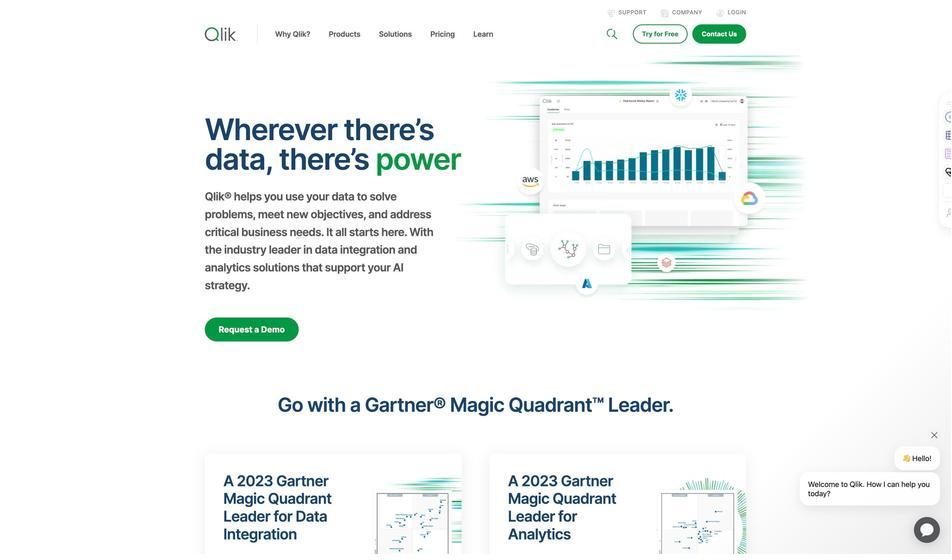 Task type: describe. For each thing, give the bounding box(es) containing it.
support image
[[608, 10, 615, 17]]

login image
[[717, 10, 725, 17]]



Task type: vqa. For each thing, say whether or not it's contained in the screenshot.
application
yes



Task type: locate. For each thing, give the bounding box(es) containing it.
application
[[904, 507, 952, 555]]

qlik image
[[205, 27, 238, 41]]

company image
[[662, 10, 669, 17]]



